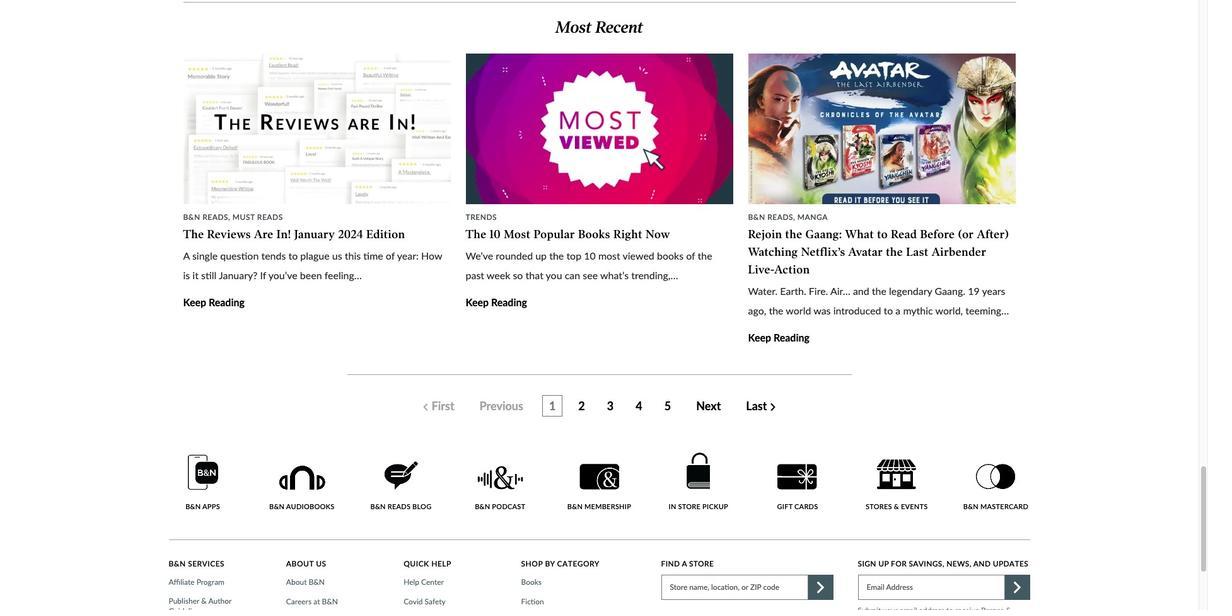 Task type: locate. For each thing, give the bounding box(es) containing it.
1 , from the left
[[228, 213, 231, 222]]

the reviews are in! january 2024 edition link
[[183, 228, 405, 242]]

0 vertical spatial 10
[[490, 228, 501, 242]]

b&n inside the b&n reads , manga rejoin the gaang: what to read before (or after) watching netflix's avatar the last airbender live-action
[[749, 213, 766, 222]]

b&n apps
[[186, 503, 220, 511]]

to
[[878, 228, 888, 242], [289, 250, 298, 262], [884, 305, 893, 317]]

so
[[513, 269, 523, 281]]

& right stores
[[894, 503, 900, 511]]

0 horizontal spatial and
[[853, 285, 870, 297]]

, inside b&n reads , must reads the reviews are in! january 2024 edition
[[228, 213, 231, 222]]

mythic
[[904, 305, 934, 317]]

b&n left mastercard
[[964, 503, 979, 511]]

question
[[220, 250, 259, 262]]

the 10 most popular books right now link
[[466, 228, 671, 242]]

b&n services
[[169, 560, 225, 569]]

b&n mastercard
[[964, 503, 1029, 511]]

read the reviews are in! january 2024 edition image
[[183, 54, 451, 204]]

b&n left "reads"
[[371, 503, 386, 511]]

1 horizontal spatial last
[[907, 246, 929, 259]]

1 horizontal spatial keep reading link
[[466, 296, 527, 308]]

1 vertical spatial store
[[670, 583, 688, 592]]

tends
[[261, 250, 286, 262]]

(or
[[959, 228, 975, 242]]

in store pickup
[[669, 503, 729, 511]]

1 of from the left
[[386, 250, 395, 262]]

reading
[[209, 296, 245, 308], [491, 296, 527, 308], [774, 332, 810, 344]]

events
[[901, 503, 928, 511]]

0 vertical spatial a
[[896, 305, 901, 317]]

1 vertical spatial most
[[504, 228, 531, 242]]

reading down the world
[[774, 332, 810, 344]]

0 horizontal spatial &
[[201, 597, 207, 606]]

last
[[907, 246, 929, 259], [747, 399, 767, 413]]

0 horizontal spatial books
[[521, 578, 542, 587]]

0 vertical spatial &
[[894, 503, 900, 511]]

it
[[193, 269, 199, 281]]

10 inside 'trends the 10 most popular books right now'
[[490, 228, 501, 242]]

0 horizontal spatial 10
[[490, 228, 501, 242]]

the down trends at left
[[466, 228, 487, 242]]

keep down past
[[466, 296, 489, 308]]

0 horizontal spatial keep reading
[[183, 296, 245, 308]]

0 vertical spatial to
[[878, 228, 888, 242]]

0 horizontal spatial b&n reads link
[[183, 213, 228, 222]]

store left name,
[[670, 583, 688, 592]]

2 about from the top
[[286, 578, 307, 587]]

0 horizontal spatial the
[[183, 228, 204, 242]]

b&n left apps
[[186, 503, 201, 511]]

keep reading down the world
[[749, 332, 810, 344]]

store
[[690, 560, 714, 569], [670, 583, 688, 592]]

, left must
[[228, 213, 231, 222]]

1 horizontal spatial most
[[556, 18, 592, 38]]

b&n right at
[[322, 598, 338, 607]]

program
[[197, 578, 225, 587]]

and up "introduced"
[[853, 285, 870, 297]]

1 vertical spatial books
[[521, 578, 542, 587]]

b&n reads link for the
[[749, 213, 794, 222]]

b&n for b&n reads blog
[[371, 503, 386, 511]]

keep reading down still
[[183, 296, 245, 308]]

reading down january?
[[209, 296, 245, 308]]

reads for the reviews are in! january 2024 edition
[[203, 213, 228, 222]]

this
[[345, 250, 361, 262]]

reviews
[[207, 228, 251, 242]]

1 horizontal spatial a
[[896, 305, 901, 317]]

books up fiction
[[521, 578, 542, 587]]

2 vertical spatial to
[[884, 305, 893, 317]]

0 horizontal spatial reads
[[203, 213, 228, 222]]

0 horizontal spatial up
[[536, 250, 547, 262]]

stores
[[866, 503, 893, 511]]

1 horizontal spatial reading
[[491, 296, 527, 308]]

keep reading down week
[[466, 296, 527, 308]]

years
[[983, 285, 1006, 297]]

0 vertical spatial and
[[853, 285, 870, 297]]

& inside publisher & author guidelines
[[201, 597, 207, 606]]

location,
[[712, 583, 740, 592]]

b&n inside "link"
[[269, 503, 285, 511]]

email address
[[867, 583, 913, 592]]

and inside water. earth. fire. air… and the legendary gaang. 19 years ago, the world was introduced to a mythic world, teeming…
[[853, 285, 870, 297]]

last down read
[[907, 246, 929, 259]]

to left read
[[878, 228, 888, 242]]

about up careers
[[286, 578, 307, 587]]

store up name,
[[690, 560, 714, 569]]

in store pickup link
[[665, 453, 733, 511]]

keep reading link for the reviews are in! january 2024 edition
[[183, 296, 245, 308]]

0 horizontal spatial most
[[504, 228, 531, 242]]

the
[[786, 228, 803, 242], [887, 246, 904, 259], [550, 250, 564, 262], [698, 250, 713, 262], [872, 285, 887, 297], [769, 305, 784, 317]]

1 vertical spatial about
[[286, 578, 307, 587]]

b&n for b&n mastercard
[[964, 503, 979, 511]]

b&n up 'rejoin'
[[749, 213, 766, 222]]

b&n reads link
[[183, 213, 228, 222], [749, 213, 794, 222]]

3 reads from the left
[[768, 213, 794, 222]]

to down legendary
[[884, 305, 893, 317]]

affiliate
[[169, 578, 195, 587]]

help up center
[[432, 560, 452, 569]]

about b&n link
[[286, 578, 329, 588]]

quick
[[404, 560, 429, 569]]

keep reading for the 10 most popular books right now
[[466, 296, 527, 308]]

a right find
[[682, 560, 687, 569]]

about up about b&n
[[286, 560, 314, 569]]

0 vertical spatial most
[[556, 18, 592, 38]]

or
[[742, 583, 749, 592]]

0 vertical spatial help
[[432, 560, 452, 569]]

1 horizontal spatial and
[[974, 560, 991, 569]]

most up rounded
[[504, 228, 531, 242]]

fire.
[[809, 285, 829, 297]]

1 vertical spatial to
[[289, 250, 298, 262]]

a
[[183, 250, 190, 262]]

of inside "we've rounded up the top 10 most viewed books of the past week so that you can see what's trending,…"
[[686, 250, 695, 262]]

reads up the are
[[257, 213, 283, 222]]

keep reading link down the world
[[749, 332, 810, 344]]

b&n up a
[[183, 213, 200, 222]]

careers at b&n link
[[286, 598, 342, 608]]

0 vertical spatial about
[[286, 560, 314, 569]]

reading down so
[[491, 296, 527, 308]]

most
[[599, 250, 621, 262]]

the
[[183, 228, 204, 242], [466, 228, 487, 242]]

0 vertical spatial up
[[536, 250, 547, 262]]

b&n reads , must reads the reviews are in! january 2024 edition
[[183, 213, 405, 242]]

b&n inside b&n reads , must reads the reviews are in! january 2024 edition
[[183, 213, 200, 222]]

what's
[[601, 269, 629, 281]]

1 vertical spatial last
[[747, 399, 767, 413]]

been
[[300, 269, 322, 281]]

b&n left the membership
[[568, 503, 583, 511]]

of
[[386, 250, 395, 262], [686, 250, 695, 262]]

keep reading link for the 10 most popular books right now
[[466, 296, 527, 308]]

affiliate program link
[[169, 578, 228, 588]]

, inside the b&n reads , manga rejoin the gaang: what to read before (or after) watching netflix's avatar the last airbender live-action
[[794, 213, 796, 222]]

keep
[[183, 296, 206, 308], [466, 296, 489, 308], [749, 332, 772, 344]]

keep reading for rejoin the gaang: what to read before (or after) watching netflix's avatar the last airbender live-action
[[749, 332, 810, 344]]

to right tends
[[289, 250, 298, 262]]

0 vertical spatial last
[[907, 246, 929, 259]]

and right news,
[[974, 560, 991, 569]]

reads up 'rejoin'
[[768, 213, 794, 222]]

books up most
[[578, 228, 611, 242]]

10 inside "we've rounded up the top 10 most viewed books of the past week so that you can see what's trending,…"
[[584, 250, 596, 262]]

up left for
[[879, 560, 889, 569]]

0 horizontal spatial of
[[386, 250, 395, 262]]

1 horizontal spatial books
[[578, 228, 611, 242]]

legendary
[[890, 285, 933, 297]]

time
[[364, 250, 383, 262]]

, for reviews
[[228, 213, 231, 222]]

2 , from the left
[[794, 213, 796, 222]]

reads up reviews
[[203, 213, 228, 222]]

1 horizontal spatial keep reading
[[466, 296, 527, 308]]

the down manga link
[[786, 228, 803, 242]]

b&n left audiobooks
[[269, 503, 285, 511]]

you've
[[269, 269, 298, 281]]

2 of from the left
[[686, 250, 695, 262]]

b&n for b&n audiobooks
[[269, 503, 285, 511]]

1 horizontal spatial help
[[432, 560, 452, 569]]

2 horizontal spatial keep
[[749, 332, 772, 344]]

about b&n
[[286, 578, 325, 587]]

, left 'manga'
[[794, 213, 796, 222]]

a inside water. earth. fire. air… and the legendary gaang. 19 years ago, the world was introduced to a mythic world, teeming…
[[896, 305, 901, 317]]

sign up for savings, news, and updates
[[858, 560, 1029, 569]]

Store name, location, or ZIP                                 code text field
[[661, 575, 808, 601]]

year:
[[397, 250, 419, 262]]

of inside a single question tends to plague us this time of year: how is it still january? if you've been feeling…
[[386, 250, 395, 262]]

2 horizontal spatial reading
[[774, 332, 810, 344]]

1 horizontal spatial up
[[879, 560, 889, 569]]

next link
[[690, 396, 728, 416]]

up up that
[[536, 250, 547, 262]]

reads for rejoin the gaang: what to read before (or after) watching netflix's avatar the last airbender live-action
[[768, 213, 794, 222]]

keep reading link down still
[[183, 296, 245, 308]]

1 about from the top
[[286, 560, 314, 569]]

1
[[549, 399, 556, 413]]

1 vertical spatial up
[[879, 560, 889, 569]]

what
[[846, 228, 875, 242]]

trending,…
[[632, 269, 678, 281]]

0 horizontal spatial a
[[682, 560, 687, 569]]

1 horizontal spatial of
[[686, 250, 695, 262]]

b&n reads link up reviews
[[183, 213, 228, 222]]

past
[[466, 269, 485, 281]]

most
[[556, 18, 592, 38], [504, 228, 531, 242]]

0 horizontal spatial last
[[747, 399, 767, 413]]

keep down "ago,"
[[749, 332, 772, 344]]

you
[[546, 269, 562, 281]]

about for about b&n
[[286, 578, 307, 587]]

1 vertical spatial 10
[[584, 250, 596, 262]]

b&n audiobooks
[[269, 503, 335, 511]]

0 vertical spatial store
[[690, 560, 714, 569]]

author
[[208, 597, 232, 606]]

help down quick
[[404, 578, 420, 587]]

single
[[192, 250, 218, 262]]

the inside 'trends the 10 most popular books right now'
[[466, 228, 487, 242]]

0 horizontal spatial store
[[670, 583, 688, 592]]

1 horizontal spatial reads
[[257, 213, 283, 222]]

1 vertical spatial and
[[974, 560, 991, 569]]

of right books
[[686, 250, 695, 262]]

most left recent
[[556, 18, 592, 38]]

10 down trends at left
[[490, 228, 501, 242]]

0 horizontal spatial ,
[[228, 213, 231, 222]]

the up a
[[183, 228, 204, 242]]

gaang:
[[806, 228, 843, 242]]

keep down it
[[183, 296, 206, 308]]

Email Address text field
[[858, 575, 1005, 601]]

books inside 'trends the 10 most popular books right now'
[[578, 228, 611, 242]]

2
[[579, 399, 585, 413]]

0 horizontal spatial reading
[[209, 296, 245, 308]]

world
[[786, 305, 812, 317]]

2 the from the left
[[466, 228, 487, 242]]

b&n up the affiliate
[[169, 560, 186, 569]]

guidelines
[[169, 607, 204, 611]]

membership
[[585, 503, 632, 511]]

1 horizontal spatial the
[[466, 228, 487, 242]]

10
[[490, 228, 501, 242], [584, 250, 596, 262]]

a single question tends to plague us this time of year: how is it still january? if you've been feeling…
[[183, 250, 442, 281]]

audiobooks
[[286, 503, 335, 511]]

a left 'mythic'
[[896, 305, 901, 317]]

2 b&n reads link from the left
[[749, 213, 794, 222]]

1 horizontal spatial keep
[[466, 296, 489, 308]]

1 horizontal spatial store
[[690, 560, 714, 569]]

1 reads from the left
[[203, 213, 228, 222]]

4 link
[[630, 396, 649, 416]]

keep reading link down week
[[466, 296, 527, 308]]

covid safety
[[404, 598, 446, 607]]

b&n left podcast
[[475, 503, 490, 511]]

0 vertical spatial books
[[578, 228, 611, 242]]

us
[[332, 250, 342, 262]]

january?
[[219, 269, 258, 281]]

0 horizontal spatial keep reading link
[[183, 296, 245, 308]]

read rejoin the gaang: what to read before (or after) watching netflix's avatar the last airbender live-action image
[[749, 54, 1016, 204]]

airbender
[[932, 246, 987, 259]]

reading for the reviews are in! january 2024 edition
[[209, 296, 245, 308]]

1 horizontal spatial b&n reads link
[[749, 213, 794, 222]]

we've
[[466, 250, 493, 262]]

reads inside the b&n reads , manga rejoin the gaang: what to read before (or after) watching netflix's avatar the last airbender live-action
[[768, 213, 794, 222]]

b&n reads blog
[[371, 503, 432, 511]]

2 horizontal spatial reads
[[768, 213, 794, 222]]

& left author
[[201, 597, 207, 606]]

b&n podcast link
[[466, 466, 535, 511]]

find
[[661, 560, 680, 569]]

1 vertical spatial &
[[201, 597, 207, 606]]

b&n reads link up 'rejoin'
[[749, 213, 794, 222]]

1 b&n reads link from the left
[[183, 213, 228, 222]]

the up "introduced"
[[872, 285, 887, 297]]

of right time
[[386, 250, 395, 262]]

10 right top
[[584, 250, 596, 262]]

&
[[894, 503, 900, 511], [201, 597, 207, 606]]

2 horizontal spatial keep reading link
[[749, 332, 810, 344]]

last right next link
[[747, 399, 767, 413]]

publisher & author guidelines link
[[169, 597, 270, 611]]

week
[[487, 269, 511, 281]]

top
[[567, 250, 582, 262]]

1 the from the left
[[183, 228, 204, 242]]

1 horizontal spatial 10
[[584, 250, 596, 262]]

1 horizontal spatial &
[[894, 503, 900, 511]]

2 horizontal spatial keep reading
[[749, 332, 810, 344]]

1 horizontal spatial ,
[[794, 213, 796, 222]]

0 horizontal spatial keep
[[183, 296, 206, 308]]

about for about us
[[286, 560, 314, 569]]

b&n reads link for the
[[183, 213, 228, 222]]

0 horizontal spatial help
[[404, 578, 420, 587]]



Task type: describe. For each thing, give the bounding box(es) containing it.
air…
[[831, 285, 851, 297]]

is
[[183, 269, 190, 281]]

savings,
[[909, 560, 945, 569]]

affiliate program
[[169, 578, 225, 587]]

most inside 'trends the 10 most popular books right now'
[[504, 228, 531, 242]]

b&n for b&n services
[[169, 560, 186, 569]]

previous
[[480, 399, 524, 413]]

keep reading link for rejoin the gaang: what to read before (or after) watching netflix's avatar the last airbender live-action
[[749, 332, 810, 344]]

keep for the 10 most popular books right now
[[466, 296, 489, 308]]

how
[[421, 250, 442, 262]]

watching
[[749, 246, 798, 259]]

b&n for b&n podcast
[[475, 503, 490, 511]]

reads
[[388, 503, 411, 511]]

quick help
[[404, 560, 452, 569]]

address
[[887, 583, 913, 592]]

at
[[314, 598, 320, 607]]

3 link
[[601, 396, 620, 416]]

covid safety link
[[404, 598, 450, 608]]

january
[[294, 228, 335, 242]]

plague
[[301, 250, 330, 262]]

blog
[[413, 503, 432, 511]]

right
[[614, 228, 643, 242]]

popular
[[534, 228, 575, 242]]

to inside a single question tends to plague us this time of year: how is it still january? if you've been feeling…
[[289, 250, 298, 262]]

services
[[188, 560, 225, 569]]

last inside last link
[[747, 399, 767, 413]]

to inside the b&n reads , manga rejoin the gaang: what to read before (or after) watching netflix's avatar the last airbender live-action
[[878, 228, 888, 242]]

shop by category
[[521, 560, 600, 569]]

keep reading for the reviews are in! january 2024 edition
[[183, 296, 245, 308]]

the right "ago,"
[[769, 305, 784, 317]]

netflix's
[[802, 246, 846, 259]]

gift cards
[[778, 503, 819, 511]]

about us
[[286, 560, 327, 569]]

read the 10 most popular books right now image
[[466, 54, 733, 204]]

b&n down 'us'
[[309, 578, 325, 587]]

was
[[814, 305, 831, 317]]

zip
[[751, 583, 762, 592]]

now
[[646, 228, 671, 242]]

live-
[[749, 263, 775, 277]]

must reads link
[[233, 213, 283, 222]]

publisher
[[169, 597, 199, 606]]

read
[[891, 228, 918, 242]]

b&n for b&n reads , must reads the reviews are in! january 2024 edition
[[183, 213, 200, 222]]

gift
[[778, 503, 793, 511]]

reading for rejoin the gaang: what to read before (or after) watching netflix's avatar the last airbender live-action
[[774, 332, 810, 344]]

& for author
[[201, 597, 207, 606]]

fiction
[[521, 598, 544, 607]]

fiction link
[[521, 598, 548, 608]]

first
[[432, 399, 455, 413]]

books link
[[521, 578, 546, 588]]

us
[[316, 560, 327, 569]]

1 vertical spatial help
[[404, 578, 420, 587]]

1 vertical spatial a
[[682, 560, 687, 569]]

5
[[665, 399, 671, 413]]

help center link
[[404, 578, 448, 588]]

of for the reviews are in! january 2024 edition
[[386, 250, 395, 262]]

before
[[921, 228, 955, 242]]

can
[[565, 269, 581, 281]]

ago,
[[749, 305, 767, 317]]

keep for the reviews are in! january 2024 edition
[[183, 296, 206, 308]]

up inside "we've rounded up the top 10 most viewed books of the past week so that you can see what's trending,…"
[[536, 250, 547, 262]]

2 link
[[572, 396, 592, 416]]

water.
[[749, 285, 778, 297]]

gift cards link
[[764, 464, 832, 511]]

store name, location, or zip                                 code
[[670, 583, 780, 592]]

rounded
[[496, 250, 533, 262]]

apps
[[202, 503, 220, 511]]

mastercard
[[981, 503, 1029, 511]]

the inside b&n reads , must reads the reviews are in! january 2024 edition
[[183, 228, 204, 242]]

books inside 'link'
[[521, 578, 542, 587]]

action
[[775, 263, 810, 277]]

last link
[[740, 396, 784, 416]]

, for gaang:
[[794, 213, 796, 222]]

of for the 10 most popular books right now
[[686, 250, 695, 262]]

reading for the 10 most popular books right now
[[491, 296, 527, 308]]

2 reads from the left
[[257, 213, 283, 222]]

careers
[[286, 598, 312, 607]]

rejoin the gaang: what to read before (or after) watching netflix's avatar the last airbender live-action link
[[749, 228, 1010, 277]]

pickup
[[703, 503, 729, 511]]

manga
[[798, 213, 828, 222]]

trends the 10 most popular books right now
[[466, 213, 671, 242]]

19
[[968, 285, 980, 297]]

in!
[[277, 228, 291, 242]]

trends link
[[466, 213, 497, 222]]

3
[[607, 399, 614, 413]]

safety
[[425, 598, 446, 607]]

b&n for b&n reads , manga rejoin the gaang: what to read before (or after) watching netflix's avatar the last airbender live-action
[[749, 213, 766, 222]]

help center
[[404, 578, 444, 587]]

the left top
[[550, 250, 564, 262]]

manga link
[[798, 213, 828, 222]]

keep for rejoin the gaang: what to read before (or after) watching netflix's avatar the last airbender live-action
[[749, 332, 772, 344]]

that
[[526, 269, 544, 281]]

the right books
[[698, 250, 713, 262]]

b&n audiobooks link
[[268, 465, 336, 511]]

b&n membership
[[568, 503, 632, 511]]

still
[[201, 269, 217, 281]]

publisher & author guidelines
[[169, 597, 232, 611]]

b&n for b&n membership
[[568, 503, 583, 511]]

if
[[260, 269, 266, 281]]

gaang.
[[935, 285, 966, 297]]

edition
[[367, 228, 405, 242]]

& for events
[[894, 503, 900, 511]]

recent
[[596, 18, 643, 38]]

to inside water. earth. fire. air… and the legendary gaang. 19 years ago, the world was introduced to a mythic world, teeming…
[[884, 305, 893, 317]]

earth.
[[781, 285, 807, 297]]

5 link
[[658, 396, 678, 416]]

b&n for b&n apps
[[186, 503, 201, 511]]

last inside the b&n reads , manga rejoin the gaang: what to read before (or after) watching netflix's avatar the last airbender live-action
[[907, 246, 929, 259]]

next
[[697, 399, 721, 413]]

the down read
[[887, 246, 904, 259]]

name,
[[690, 583, 710, 592]]

b&n reads blog link
[[367, 462, 435, 511]]



Task type: vqa. For each thing, say whether or not it's contained in the screenshot.
Publisher & Author Guidelines link
yes



